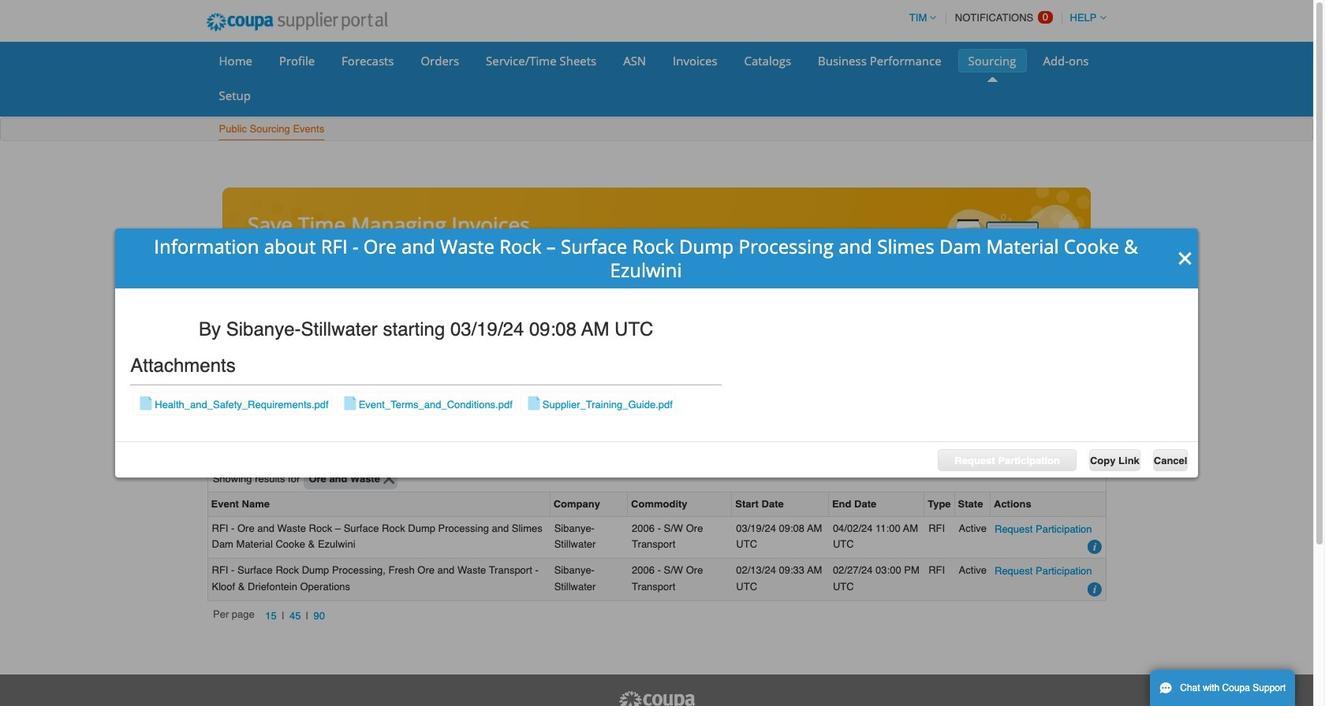 Task type: locate. For each thing, give the bounding box(es) containing it.
0 vertical spatial coupa supplier portal image
[[195, 2, 398, 42]]

previous image
[[224, 251, 236, 263]]

commodity element
[[628, 493, 732, 517]]

navigation
[[213, 608, 330, 625]]

state element
[[955, 493, 991, 517]]

1 horizontal spatial coupa supplier portal image
[[617, 691, 696, 707]]

actions element
[[991, 493, 1105, 517]]

start date element
[[732, 493, 829, 517]]

end date element
[[829, 493, 925, 517]]

tab list
[[207, 414, 1106, 436]]

Search text field
[[990, 441, 1100, 463]]

coupa supplier portal image
[[195, 2, 398, 42], [617, 691, 696, 707]]

0 horizontal spatial coupa supplier portal image
[[195, 2, 398, 42]]



Task type: vqa. For each thing, say whether or not it's contained in the screenshot.
MANAGE PAYMENT INFORMATION link
no



Task type: describe. For each thing, give the bounding box(es) containing it.
type element
[[925, 493, 955, 517]]

clear filter image
[[383, 474, 395, 485]]

event name element
[[208, 493, 550, 517]]

1 vertical spatial coupa supplier portal image
[[617, 691, 696, 707]]

close image
[[1178, 250, 1194, 266]]

company element
[[550, 493, 628, 517]]

information about rfi - ore and waste rock – surface rock dump processing and slimes dam material cooke & ezulwini dialog
[[115, 228, 1198, 478]]

search image
[[1081, 445, 1095, 459]]



